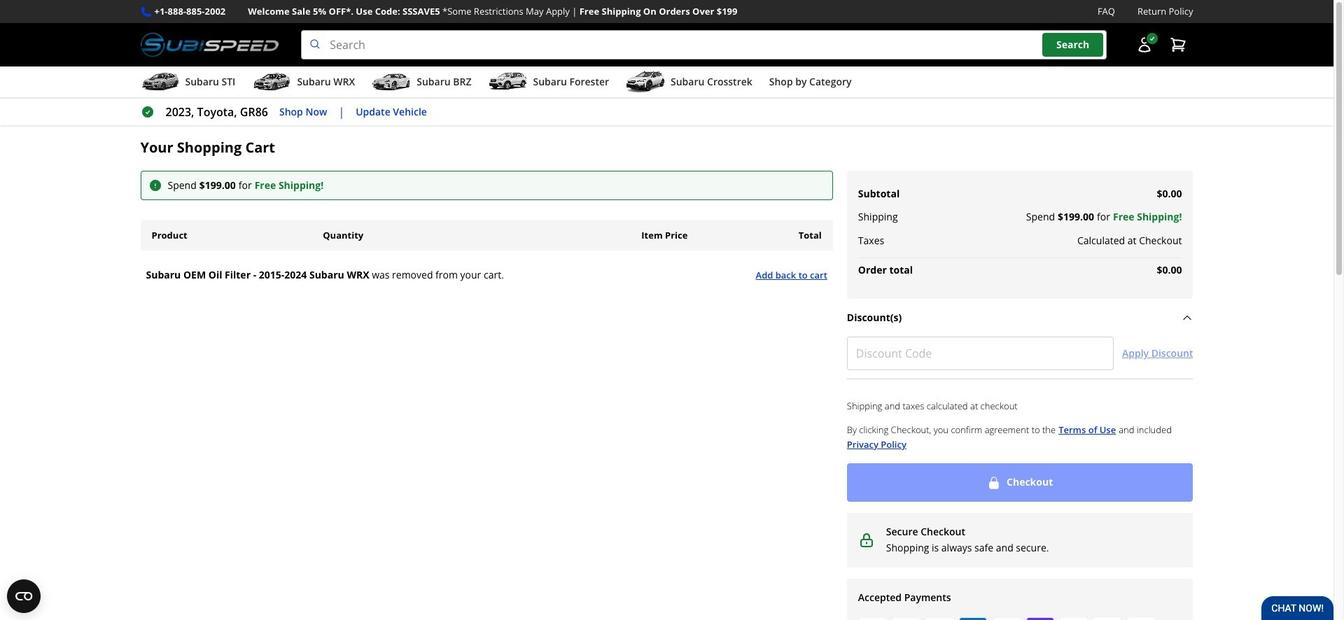 Task type: describe. For each thing, give the bounding box(es) containing it.
open widget image
[[7, 580, 41, 614]]

a subaru wrx thumbnail image image
[[252, 72, 292, 93]]

stripe image
[[993, 618, 1021, 621]]

a subaru brz thumbnail image image
[[372, 72, 411, 93]]

search input field
[[301, 30, 1107, 60]]

a subaru sti thumbnail image image
[[140, 72, 180, 93]]

a subaru crosstrek thumbnail image image
[[626, 72, 665, 93]]

discover image
[[926, 618, 954, 621]]

visa image
[[859, 618, 887, 621]]

Discount Code field
[[847, 337, 1114, 371]]



Task type: vqa. For each thing, say whether or not it's contained in the screenshot.
paypal ICON
yes



Task type: locate. For each thing, give the bounding box(es) containing it.
mastercard image
[[892, 618, 920, 621]]

venmo image
[[1127, 617, 1155, 621]]

shoppay image
[[1027, 617, 1055, 621]]

paypal image
[[1060, 617, 1088, 621]]

subispeed logo image
[[140, 30, 279, 60]]

button image
[[1136, 37, 1153, 53]]

googlepay image
[[1094, 617, 1122, 621]]

amex image
[[959, 618, 987, 621]]

a subaru forester thumbnail image image
[[488, 72, 528, 93]]



